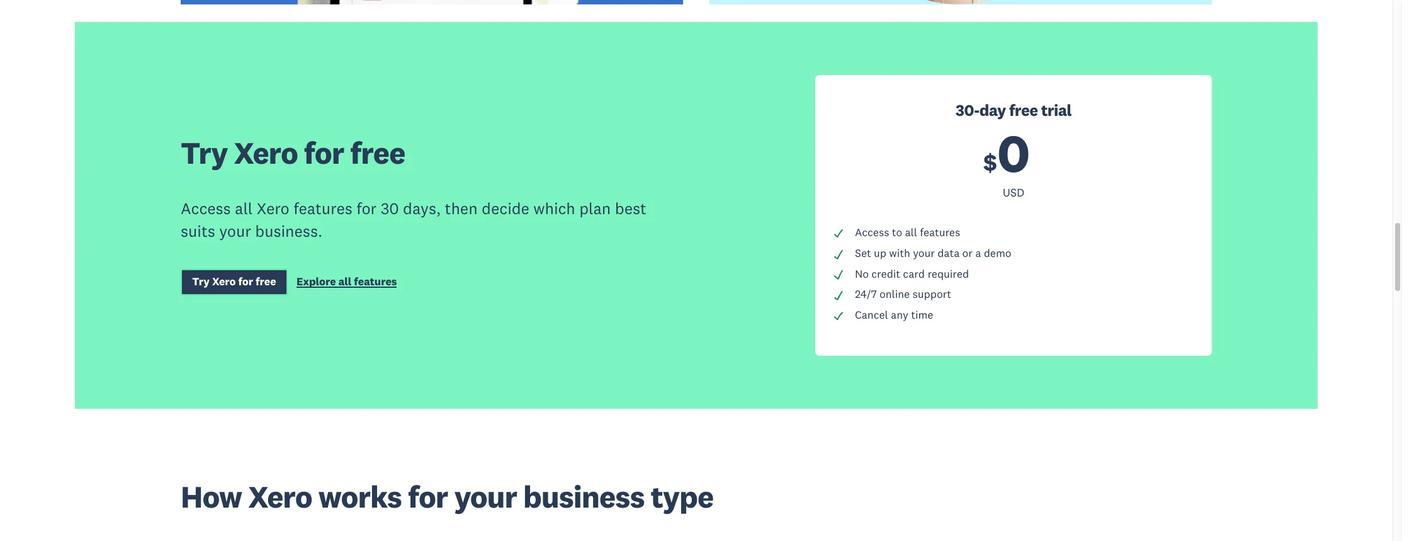 Task type: describe. For each thing, give the bounding box(es) containing it.
set
[[855, 246, 872, 260]]

explore all features
[[297, 275, 397, 289]]

up
[[874, 246, 887, 260]]

included image for access to all features
[[833, 228, 845, 239]]

2 vertical spatial your
[[454, 477, 517, 516]]

no credit card required
[[855, 267, 970, 281]]

1 vertical spatial your
[[914, 246, 935, 260]]

24/7
[[855, 287, 877, 301]]

1 vertical spatial try xero for free
[[192, 275, 276, 289]]

0 vertical spatial try
[[181, 134, 228, 172]]

which
[[534, 198, 576, 218]]

access all xero features for 30 days, then decide which plan best suits your business.
[[181, 198, 647, 241]]

demo
[[984, 246, 1012, 260]]

plan
[[580, 198, 611, 218]]

features for all
[[920, 226, 961, 240]]

suits
[[181, 221, 215, 241]]

explore all features link
[[297, 275, 397, 292]]

30
[[381, 198, 399, 218]]

$
[[984, 147, 998, 177]]

cancel
[[855, 308, 889, 322]]

or
[[963, 246, 973, 260]]

xero inside access all xero features for 30 days, then decide which plan best suits your business.
[[257, 198, 290, 218]]

required
[[928, 267, 970, 281]]

credit
[[872, 267, 901, 281]]

to
[[892, 226, 903, 240]]

explore
[[297, 275, 336, 289]]

features for xero
[[294, 198, 353, 218]]

for inside access all xero features for 30 days, then decide which plan best suits your business.
[[357, 198, 377, 218]]

best
[[615, 198, 647, 218]]

how
[[181, 477, 242, 516]]

time
[[912, 308, 934, 322]]

trial
[[1042, 100, 1072, 121]]



Task type: vqa. For each thing, say whether or not it's contained in the screenshot.
A list of all an accounting practice's clients displays on a laptop. image
no



Task type: locate. For each thing, give the bounding box(es) containing it.
with
[[890, 246, 911, 260]]

0
[[998, 120, 1031, 186]]

features up set up with your data or a demo
[[920, 226, 961, 240]]

1 horizontal spatial free
[[350, 134, 405, 172]]

2 included image from the top
[[833, 269, 845, 281]]

online
[[880, 287, 910, 301]]

2 vertical spatial free
[[256, 275, 276, 289]]

no
[[855, 267, 869, 281]]

days,
[[403, 198, 441, 218]]

included image for cancel any time
[[833, 310, 845, 322]]

2 horizontal spatial your
[[914, 246, 935, 260]]

0 horizontal spatial free
[[256, 275, 276, 289]]

included image left set
[[833, 249, 845, 260]]

all inside access all xero features for 30 days, then decide which plan best suits your business.
[[235, 198, 253, 218]]

set up with your data or a demo
[[855, 246, 1012, 260]]

1 vertical spatial included image
[[833, 269, 845, 281]]

30-
[[956, 100, 980, 121]]

2 vertical spatial included image
[[833, 310, 845, 322]]

type
[[651, 477, 714, 516]]

0 vertical spatial try xero for free
[[181, 134, 405, 172]]

3 included image from the top
[[833, 310, 845, 322]]

a retail store owner holds a shoe box and smiles at the camera image
[[816, 0, 1107, 5]]

$ 0
[[984, 120, 1031, 186]]

0 vertical spatial access
[[181, 198, 231, 218]]

your inside access all xero features for 30 days, then decide which plan best suits your business.
[[219, 221, 251, 241]]

access for access to all features
[[855, 226, 890, 240]]

1 vertical spatial all
[[906, 226, 918, 240]]

included image
[[833, 249, 845, 260], [833, 290, 845, 301]]

xero
[[234, 134, 298, 172], [257, 198, 290, 218], [212, 275, 236, 289], [248, 477, 312, 516]]

1 included image from the top
[[833, 228, 845, 239]]

2 horizontal spatial features
[[920, 226, 961, 240]]

2 horizontal spatial free
[[1010, 100, 1038, 121]]

features
[[294, 198, 353, 218], [920, 226, 961, 240], [354, 275, 397, 289]]

0 vertical spatial included image
[[833, 228, 845, 239]]

0 horizontal spatial features
[[294, 198, 353, 218]]

free left explore
[[256, 275, 276, 289]]

1 vertical spatial included image
[[833, 290, 845, 301]]

features inside "link"
[[354, 275, 397, 289]]

0 horizontal spatial your
[[219, 221, 251, 241]]

1 horizontal spatial all
[[339, 275, 352, 289]]

access
[[181, 198, 231, 218], [855, 226, 890, 240]]

2 vertical spatial features
[[354, 275, 397, 289]]

any
[[891, 308, 909, 322]]

then
[[445, 198, 478, 218]]

all for features
[[339, 275, 352, 289]]

support
[[913, 287, 952, 301]]

included image left the no
[[833, 269, 845, 281]]

xero inside try xero for free link
[[212, 275, 236, 289]]

business
[[524, 477, 645, 516]]

access inside access all xero features for 30 days, then decide which plan best suits your business.
[[181, 198, 231, 218]]

access up suits
[[181, 198, 231, 218]]

included image left to
[[833, 228, 845, 239]]

free up 30
[[350, 134, 405, 172]]

1 horizontal spatial features
[[354, 275, 397, 289]]

features inside access all xero features for 30 days, then decide which plan best suits your business.
[[294, 198, 353, 218]]

included image for no credit card required
[[833, 269, 845, 281]]

0 vertical spatial all
[[235, 198, 253, 218]]

try
[[181, 134, 228, 172], [192, 275, 210, 289]]

0 horizontal spatial access
[[181, 198, 231, 218]]

card
[[904, 267, 925, 281]]

included image
[[833, 228, 845, 239], [833, 269, 845, 281], [833, 310, 845, 322]]

1 vertical spatial features
[[920, 226, 961, 240]]

cancel any time
[[855, 308, 934, 322]]

business.
[[255, 221, 323, 241]]

how xero works for your business type
[[181, 477, 714, 516]]

included image left '24/7'
[[833, 290, 845, 301]]

included image for 24/7 online support
[[833, 290, 845, 301]]

access for access all xero features for 30 days, then decide which plan best suits your business.
[[181, 198, 231, 218]]

data
[[938, 246, 960, 260]]

0 vertical spatial free
[[1010, 100, 1038, 121]]

included image left "cancel"
[[833, 310, 845, 322]]

day
[[980, 100, 1006, 121]]

1 horizontal spatial your
[[454, 477, 517, 516]]

try xero for free
[[181, 134, 405, 172], [192, 275, 276, 289]]

access to all features
[[855, 226, 961, 240]]

works
[[318, 477, 402, 516]]

features right explore
[[354, 275, 397, 289]]

0 vertical spatial your
[[219, 221, 251, 241]]

your
[[219, 221, 251, 241], [914, 246, 935, 260], [454, 477, 517, 516]]

for
[[304, 134, 344, 172], [357, 198, 377, 218], [238, 275, 253, 289], [408, 477, 448, 516]]

24/7 online support
[[855, 287, 952, 301]]

30-day free trial
[[956, 100, 1072, 121]]

0 vertical spatial included image
[[833, 249, 845, 260]]

2 vertical spatial all
[[339, 275, 352, 289]]

features up business.
[[294, 198, 353, 218]]

free
[[1010, 100, 1038, 121], [350, 134, 405, 172], [256, 275, 276, 289]]

a
[[976, 246, 982, 260]]

2 horizontal spatial all
[[906, 226, 918, 240]]

all inside "link"
[[339, 275, 352, 289]]

included image for set up with your data or a demo
[[833, 249, 845, 260]]

0 horizontal spatial all
[[235, 198, 253, 218]]

all for xero
[[235, 198, 253, 218]]

1 horizontal spatial access
[[855, 226, 890, 240]]

try xero for free link
[[181, 269, 288, 295]]

all
[[235, 198, 253, 218], [906, 226, 918, 240], [339, 275, 352, 289]]

0 vertical spatial features
[[294, 198, 353, 218]]

1 included image from the top
[[833, 249, 845, 260]]

decide
[[482, 198, 530, 218]]

1 vertical spatial try
[[192, 275, 210, 289]]

2 included image from the top
[[833, 290, 845, 301]]

usd
[[1003, 185, 1025, 199]]

access up up
[[855, 226, 890, 240]]

a tablet device shows scanned bills and statements over a pile of paperwork image
[[234, 0, 631, 5]]

1 vertical spatial free
[[350, 134, 405, 172]]

free right day
[[1010, 100, 1038, 121]]

1 vertical spatial access
[[855, 226, 890, 240]]



